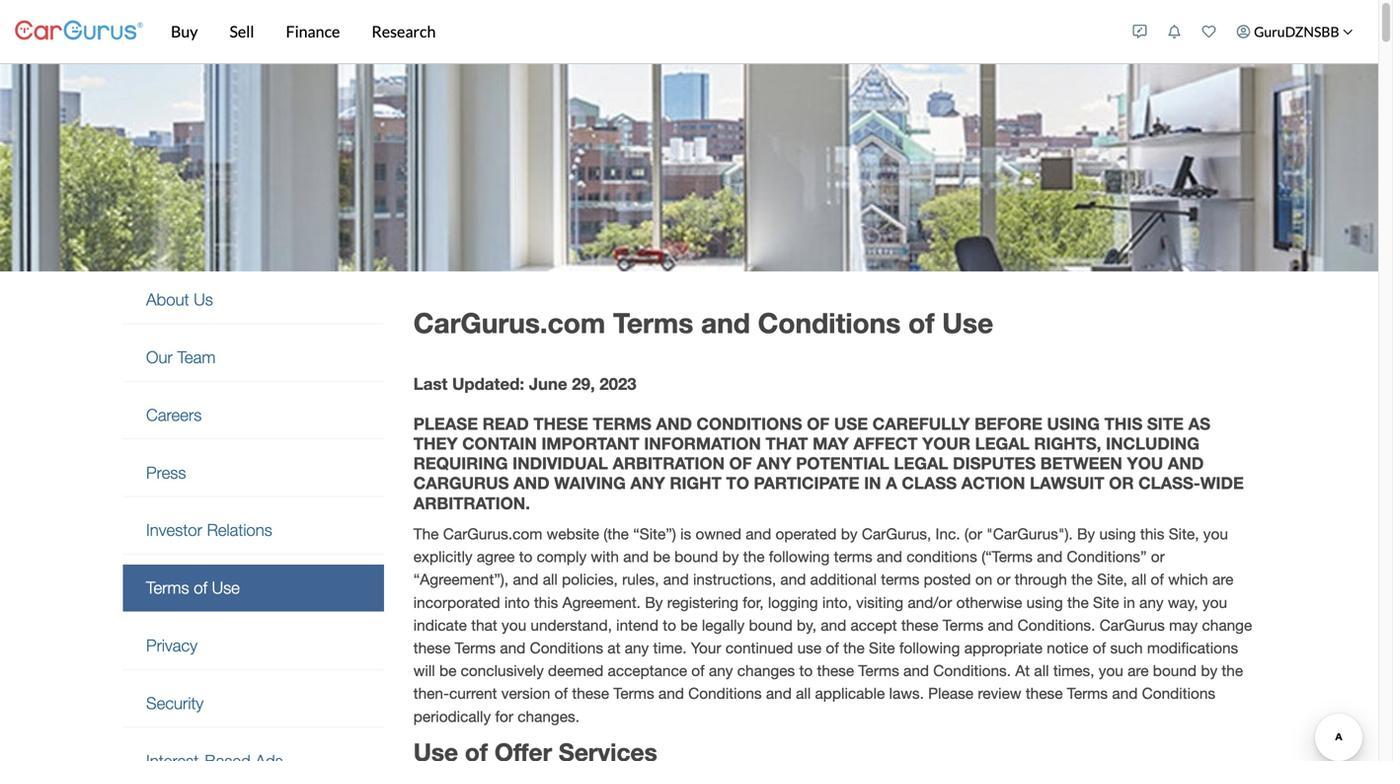 Task type: locate. For each thing, give the bounding box(es) containing it.
any
[[1140, 594, 1164, 612], [625, 640, 649, 657], [709, 662, 733, 680]]

1 horizontal spatial be
[[653, 548, 671, 566]]

us
[[194, 290, 213, 309]]

2 horizontal spatial any
[[1140, 594, 1164, 612]]

this right "into"
[[534, 594, 559, 612]]

terms up visiting
[[881, 571, 920, 589]]

cargurus logo homepage link image
[[15, 3, 143, 60]]

please read these terms and conditions of use carefully before using this site as they contain important information that may affect your legal rights, including requiring individual arbitration of any potential legal disputes between you and cargurus and waiving any right to participate in a class action lawsuit or class-wide arbitration.
[[414, 414, 1245, 513]]

conditions
[[697, 414, 803, 433]]

0 horizontal spatial using
[[1027, 594, 1064, 612]]

menu containing about us
[[123, 277, 384, 762]]

into
[[505, 594, 530, 612]]

are down such
[[1128, 662, 1149, 680]]

review
[[978, 685, 1022, 703]]

0 vertical spatial bound
[[675, 548, 719, 566]]

finance
[[286, 22, 340, 41]]

or
[[1152, 548, 1165, 566], [997, 571, 1011, 589]]

0 vertical spatial site,
[[1169, 526, 1200, 543]]

of up may
[[807, 414, 830, 433]]

important
[[542, 434, 640, 453]]

this up conditions"
[[1141, 526, 1165, 543]]

2 horizontal spatial bound
[[1154, 662, 1197, 680]]

and down individual on the bottom of page
[[514, 473, 550, 493]]

research button
[[356, 0, 452, 63]]

1 vertical spatial bound
[[749, 617, 793, 635]]

1 horizontal spatial legal
[[976, 434, 1030, 453]]

1 vertical spatial by
[[645, 594, 663, 612]]

0 horizontal spatial terms
[[834, 548, 873, 566]]

these down and/or
[[902, 617, 939, 635]]

1 vertical spatial by
[[723, 548, 739, 566]]

2 vertical spatial any
[[709, 662, 733, 680]]

menu bar
[[143, 0, 1123, 63]]

cargurus.com inside the cargurus.com website (the "site") is owned and operated by cargurus, inc. (or "cargurus"). by using this site, you explicitly agree to comply with and be bound by the following terms and conditions ("terms and conditions" or "agreement"), and all policies, rules, and instructions, and additional terms posted on or through the site, all of which are incorporated into this agreement. by registering for, logging into, visiting and/or otherwise using the site in any way, you indicate that you understand, intend to be legally bound by, and accept these terms and conditions. cargurus may change these terms and conditions at any time. your continued use of the site following appropriate notice of such modifications will be conclusively deemed acceptance of any changes to these terms and conditions. at all times, you are bound by the then-current version of these terms and conditions and all applicable laws. please review these terms and conditions periodically for changes.
[[443, 526, 543, 543]]

right
[[670, 473, 722, 493]]

by right operated
[[841, 526, 858, 543]]

0 vertical spatial are
[[1213, 571, 1234, 589]]

through
[[1015, 571, 1068, 589]]

any down "intend"
[[625, 640, 649, 657]]

terms
[[613, 306, 694, 339], [146, 578, 189, 598], [943, 617, 984, 635], [455, 640, 496, 657], [859, 662, 900, 680], [614, 685, 655, 703], [1068, 685, 1109, 703]]

changes
[[738, 662, 795, 680]]

relations
[[207, 521, 273, 540]]

user icon image
[[1237, 25, 1251, 39]]

all down the comply
[[543, 571, 558, 589]]

any down 'that'
[[757, 454, 792, 473]]

bound down modifications
[[1154, 662, 1197, 680]]

menu
[[123, 277, 384, 762]]

or right on
[[997, 571, 1011, 589]]

logging
[[768, 594, 819, 612]]

please
[[414, 414, 478, 433]]

bound up continued
[[749, 617, 793, 635]]

0 vertical spatial or
[[1152, 548, 1165, 566]]

site left in
[[1094, 594, 1120, 612]]

0 horizontal spatial or
[[997, 571, 1011, 589]]

this
[[1141, 526, 1165, 543], [534, 594, 559, 612]]

1 vertical spatial cargurus.com
[[443, 526, 543, 543]]

0 horizontal spatial following
[[769, 548, 830, 566]]

by down 'rules,'
[[645, 594, 663, 612]]

1 horizontal spatial of
[[807, 414, 830, 433]]

by down modifications
[[1202, 662, 1218, 680]]

to down use
[[800, 662, 813, 680]]

"cargurus").
[[987, 526, 1074, 543]]

any down arbitration
[[631, 473, 666, 493]]

terms down times,
[[1068, 685, 1109, 703]]

0 horizontal spatial site,
[[1098, 571, 1128, 589]]

using
[[1048, 414, 1101, 433]]

0 horizontal spatial to
[[519, 548, 533, 566]]

are right which
[[1213, 571, 1234, 589]]

then-
[[414, 685, 449, 703]]

you down wide
[[1204, 526, 1229, 543]]

you down such
[[1099, 662, 1124, 680]]

("terms
[[982, 548, 1033, 566]]

(or
[[965, 526, 983, 543]]

potential
[[796, 454, 890, 473]]

site, down conditions"
[[1098, 571, 1128, 589]]

arbitration
[[613, 454, 725, 473]]

0 vertical spatial site
[[1094, 594, 1120, 612]]

0 vertical spatial this
[[1141, 526, 1165, 543]]

1 vertical spatial conditions.
[[934, 662, 1012, 680]]

all
[[543, 571, 558, 589], [1132, 571, 1147, 589], [1035, 662, 1050, 680], [796, 685, 811, 703]]

2 vertical spatial by
[[1202, 662, 1218, 680]]

investor relations link
[[123, 507, 384, 554]]

to up time.
[[663, 617, 677, 635]]

1 horizontal spatial by
[[841, 526, 858, 543]]

0 horizontal spatial bound
[[675, 548, 719, 566]]

2 vertical spatial be
[[440, 662, 457, 680]]

by up conditions"
[[1078, 526, 1096, 543]]

1 vertical spatial this
[[534, 594, 559, 612]]

or right conditions"
[[1152, 548, 1165, 566]]

information
[[644, 434, 761, 453]]

any down your on the bottom of page
[[709, 662, 733, 680]]

the
[[744, 548, 765, 566], [1072, 571, 1093, 589], [1068, 594, 1089, 612], [844, 640, 865, 657], [1222, 662, 1244, 680]]

1 horizontal spatial using
[[1100, 526, 1137, 543]]

be down registering
[[681, 617, 698, 635]]

terms up additional at the bottom right of the page
[[834, 548, 873, 566]]

buy button
[[155, 0, 214, 63]]

1 vertical spatial be
[[681, 617, 698, 635]]

following down and/or
[[900, 640, 961, 657]]

conditions. up notice
[[1018, 617, 1096, 635]]

cargurus.com up the last updated: june 29, 2023
[[414, 306, 606, 339]]

affect
[[854, 434, 918, 453]]

2 vertical spatial to
[[800, 662, 813, 680]]

be right will
[[440, 662, 457, 680]]

all up in
[[1132, 571, 1147, 589]]

appropriate
[[965, 640, 1043, 657]]

site down accept
[[869, 640, 896, 657]]

1 horizontal spatial any
[[709, 662, 733, 680]]

1 horizontal spatial or
[[1152, 548, 1165, 566]]

0 vertical spatial terms
[[834, 548, 873, 566]]

bound down is
[[675, 548, 719, 566]]

these down at
[[1026, 685, 1063, 703]]

0 vertical spatial by
[[1078, 526, 1096, 543]]

2 horizontal spatial and
[[1169, 454, 1205, 473]]

buy
[[171, 22, 198, 41]]

1 vertical spatial following
[[900, 640, 961, 657]]

understand,
[[531, 617, 612, 635]]

site
[[1148, 414, 1184, 433]]

legal down before
[[976, 434, 1030, 453]]

using down through
[[1027, 594, 1064, 612]]

0 vertical spatial legal
[[976, 434, 1030, 453]]

2 vertical spatial bound
[[1154, 662, 1197, 680]]

cargurus.com up agree
[[443, 526, 543, 543]]

use
[[943, 306, 994, 339], [212, 578, 240, 598]]

such
[[1111, 640, 1144, 657]]

wide
[[1201, 473, 1245, 493]]

terms down acceptance
[[614, 685, 655, 703]]

you
[[1128, 454, 1164, 473]]

you up change
[[1203, 594, 1228, 612]]

0 vertical spatial to
[[519, 548, 533, 566]]

they
[[414, 434, 458, 453]]

of
[[807, 414, 830, 433], [730, 454, 752, 473]]

using up conditions"
[[1100, 526, 1137, 543]]

1 vertical spatial to
[[663, 617, 677, 635]]

1 horizontal spatial use
[[943, 306, 994, 339]]

1 horizontal spatial any
[[757, 454, 792, 473]]

be
[[653, 548, 671, 566], [681, 617, 698, 635], [440, 662, 457, 680]]

gurudznsbb button
[[1227, 4, 1364, 59]]

all down use
[[796, 685, 811, 703]]

1 horizontal spatial site
[[1094, 594, 1120, 612]]

to right agree
[[519, 548, 533, 566]]

gurudznsbb menu
[[1123, 4, 1364, 59]]

1 horizontal spatial site,
[[1169, 526, 1200, 543]]

2 horizontal spatial to
[[800, 662, 813, 680]]

1 vertical spatial of
[[730, 454, 752, 473]]

1 vertical spatial using
[[1027, 594, 1064, 612]]

be down "site")
[[653, 548, 671, 566]]

1 horizontal spatial bound
[[749, 617, 793, 635]]

1 horizontal spatial conditions.
[[1018, 617, 1096, 635]]

registering
[[668, 594, 739, 612]]

0 horizontal spatial and
[[514, 473, 550, 493]]

1 vertical spatial or
[[997, 571, 1011, 589]]

and up "class-"
[[1169, 454, 1205, 473]]

0 horizontal spatial legal
[[894, 454, 949, 473]]

time.
[[654, 640, 687, 657]]

and up information
[[656, 414, 692, 433]]

gurudznsbb
[[1255, 23, 1340, 40]]

of inside terms of use link
[[194, 578, 207, 598]]

1 vertical spatial any
[[625, 640, 649, 657]]

0 horizontal spatial this
[[534, 594, 559, 612]]

legal up class
[[894, 454, 949, 473]]

before
[[975, 414, 1043, 433]]

your
[[923, 434, 971, 453]]

you down "into"
[[502, 617, 527, 635]]

0 vertical spatial any
[[1140, 594, 1164, 612]]

of
[[909, 306, 935, 339], [1151, 571, 1165, 589], [194, 578, 207, 598], [826, 640, 840, 657], [1093, 640, 1107, 657], [692, 662, 705, 680], [555, 685, 568, 703]]

1 horizontal spatial following
[[900, 640, 961, 657]]

0 horizontal spatial any
[[625, 640, 649, 657]]

cargurus.com terms and conditions of use
[[414, 306, 994, 339]]

this
[[1105, 414, 1143, 433]]

0 vertical spatial use
[[943, 306, 994, 339]]

1 vertical spatial terms
[[881, 571, 920, 589]]

of up to
[[730, 454, 752, 473]]

0 horizontal spatial site
[[869, 640, 896, 657]]

these
[[902, 617, 939, 635], [414, 640, 451, 657], [817, 662, 855, 680], [572, 685, 610, 703], [1026, 685, 1063, 703]]

cargurus.com
[[414, 306, 606, 339], [443, 526, 543, 543]]

with
[[591, 548, 619, 566]]

conditions.
[[1018, 617, 1096, 635], [934, 662, 1012, 680]]

following down operated
[[769, 548, 830, 566]]

1 vertical spatial use
[[212, 578, 240, 598]]

0 vertical spatial by
[[841, 526, 858, 543]]

security
[[146, 694, 204, 713]]

privacy
[[146, 636, 198, 655]]

last updated: june 29, 2023
[[414, 374, 637, 394]]

arbitration.
[[414, 493, 530, 513]]

site, up which
[[1169, 526, 1200, 543]]

any right in
[[1140, 594, 1164, 612]]

by,
[[797, 617, 817, 635]]

participate
[[754, 473, 860, 493]]

at
[[1016, 662, 1031, 680]]

accept
[[851, 617, 898, 635]]

operated
[[776, 526, 837, 543]]

by up instructions,
[[723, 548, 739, 566]]

please
[[929, 685, 974, 703]]

1 horizontal spatial are
[[1213, 571, 1234, 589]]

additional
[[811, 571, 877, 589]]

change
[[1203, 617, 1253, 635]]

conditions. up please
[[934, 662, 1012, 680]]

0 horizontal spatial are
[[1128, 662, 1149, 680]]



Task type: describe. For each thing, give the bounding box(es) containing it.
applicable
[[816, 685, 885, 703]]

open notifications image
[[1168, 25, 1182, 39]]

the down accept
[[844, 640, 865, 657]]

terms
[[593, 414, 652, 433]]

these up will
[[414, 640, 451, 657]]

1 vertical spatial site,
[[1098, 571, 1128, 589]]

that
[[471, 617, 498, 635]]

"agreement"),
[[414, 571, 509, 589]]

2 horizontal spatial be
[[681, 617, 698, 635]]

or
[[1110, 473, 1135, 493]]

about
[[146, 290, 189, 309]]

is
[[681, 526, 692, 543]]

0 horizontal spatial use
[[212, 578, 240, 598]]

team
[[177, 348, 216, 367]]

terms up privacy
[[146, 578, 189, 598]]

terms up 2023
[[613, 306, 694, 339]]

may
[[813, 434, 849, 453]]

into,
[[823, 594, 852, 612]]

careers
[[146, 405, 202, 425]]

1 horizontal spatial and
[[656, 414, 692, 433]]

1 vertical spatial legal
[[894, 454, 949, 473]]

our
[[146, 348, 173, 367]]

the down conditions"
[[1072, 571, 1093, 589]]

including
[[1107, 434, 1200, 453]]

agree
[[477, 548, 515, 566]]

0 vertical spatial conditions.
[[1018, 617, 1096, 635]]

which
[[1169, 571, 1209, 589]]

modifications
[[1148, 640, 1239, 657]]

0 horizontal spatial by
[[645, 594, 663, 612]]

use
[[835, 414, 869, 433]]

terms down that at the left bottom of page
[[455, 640, 496, 657]]

menu bar containing buy
[[143, 0, 1123, 63]]

that
[[766, 434, 809, 453]]

0 vertical spatial cargurus.com
[[414, 306, 606, 339]]

the down modifications
[[1222, 662, 1244, 680]]

these up applicable
[[817, 662, 855, 680]]

0 vertical spatial following
[[769, 548, 830, 566]]

instructions,
[[694, 571, 777, 589]]

posted
[[924, 571, 972, 589]]

press link
[[123, 450, 384, 497]]

2 horizontal spatial by
[[1202, 662, 1218, 680]]

periodically
[[414, 708, 491, 726]]

1 horizontal spatial terms
[[881, 571, 920, 589]]

0 horizontal spatial be
[[440, 662, 457, 680]]

deemed
[[548, 662, 604, 680]]

investor
[[146, 521, 202, 540]]

in
[[1124, 594, 1136, 612]]

inc.
[[936, 526, 961, 543]]

cargurus,
[[862, 526, 932, 543]]

updated:
[[452, 374, 525, 394]]

last
[[414, 374, 448, 394]]

visiting
[[857, 594, 904, 612]]

1 vertical spatial site
[[869, 640, 896, 657]]

terms down the otherwise
[[943, 617, 984, 635]]

the up notice
[[1068, 594, 1089, 612]]

"site")
[[633, 526, 677, 543]]

to
[[727, 473, 750, 493]]

will
[[414, 662, 435, 680]]

intend
[[617, 617, 659, 635]]

press
[[146, 463, 186, 482]]

security link
[[123, 680, 384, 727]]

read
[[483, 414, 529, 433]]

privacy link
[[123, 623, 384, 670]]

sell button
[[214, 0, 270, 63]]

0 horizontal spatial conditions.
[[934, 662, 1012, 680]]

use
[[798, 640, 822, 657]]

rules,
[[622, 571, 659, 589]]

cargurus logo homepage link link
[[15, 3, 143, 60]]

about us link
[[123, 277, 384, 323]]

all right at
[[1035, 662, 1050, 680]]

saved cars image
[[1203, 25, 1217, 39]]

continued
[[726, 640, 794, 657]]

individual
[[513, 454, 608, 473]]

june
[[529, 374, 568, 394]]

cargurus
[[1100, 617, 1166, 635]]

conditions
[[907, 548, 978, 566]]

careers link
[[123, 392, 384, 439]]

contain
[[463, 434, 537, 453]]

comply
[[537, 548, 587, 566]]

0 horizontal spatial by
[[723, 548, 739, 566]]

indicate
[[414, 617, 467, 635]]

about us
[[146, 290, 213, 309]]

conclusively
[[461, 662, 544, 680]]

on
[[976, 571, 993, 589]]

explicitly
[[414, 548, 473, 566]]

terms of use
[[146, 578, 240, 598]]

waiving
[[554, 473, 626, 493]]

your
[[691, 640, 722, 657]]

as
[[1189, 414, 1211, 433]]

these down deemed
[[572, 685, 610, 703]]

1 horizontal spatial by
[[1078, 526, 1096, 543]]

0 vertical spatial be
[[653, 548, 671, 566]]

class-
[[1139, 473, 1201, 493]]

1 horizontal spatial to
[[663, 617, 677, 635]]

the up instructions,
[[744, 548, 765, 566]]

add a car review image
[[1134, 25, 1148, 39]]

agreement.
[[563, 594, 641, 612]]

otherwise
[[957, 594, 1023, 612]]

0 horizontal spatial of
[[730, 454, 752, 473]]

terms up laws.
[[859, 662, 900, 680]]

0 vertical spatial of
[[807, 414, 830, 433]]

at
[[608, 640, 621, 657]]

1 horizontal spatial this
[[1141, 526, 1165, 543]]

29,
[[572, 374, 595, 394]]

for,
[[743, 594, 764, 612]]

action
[[962, 473, 1026, 493]]

0 vertical spatial using
[[1100, 526, 1137, 543]]

0 horizontal spatial any
[[631, 473, 666, 493]]

sell
[[230, 22, 254, 41]]

may
[[1170, 617, 1199, 635]]

1 vertical spatial are
[[1128, 662, 1149, 680]]

chevron down image
[[1344, 26, 1354, 37]]

laws.
[[890, 685, 925, 703]]

way,
[[1169, 594, 1199, 612]]

changes.
[[518, 708, 580, 726]]

(the
[[604, 526, 629, 543]]

the cargurus.com website (the "site") is owned and operated by cargurus, inc. (or "cargurus"). by using this site, you explicitly agree to comply with and be bound by the following terms and conditions ("terms and conditions" or "agreement"), and all policies, rules, and instructions, and additional terms posted on or through the site, all of which are incorporated into this agreement. by registering for, logging into, visiting and/or otherwise using the site in any way, you indicate that you understand, intend to be legally bound by, and accept these terms and conditions. cargurus may change these terms and conditions at any time. your continued use of the site following appropriate notice of such modifications will be conclusively deemed acceptance of any changes to these terms and conditions. at all times, you are bound by the then-current version of these terms and conditions and all applicable laws. please review these terms and conditions periodically for changes.
[[414, 526, 1253, 726]]



Task type: vqa. For each thing, say whether or not it's contained in the screenshot.
Charger for Used Black Dodge Charger for Sale
no



